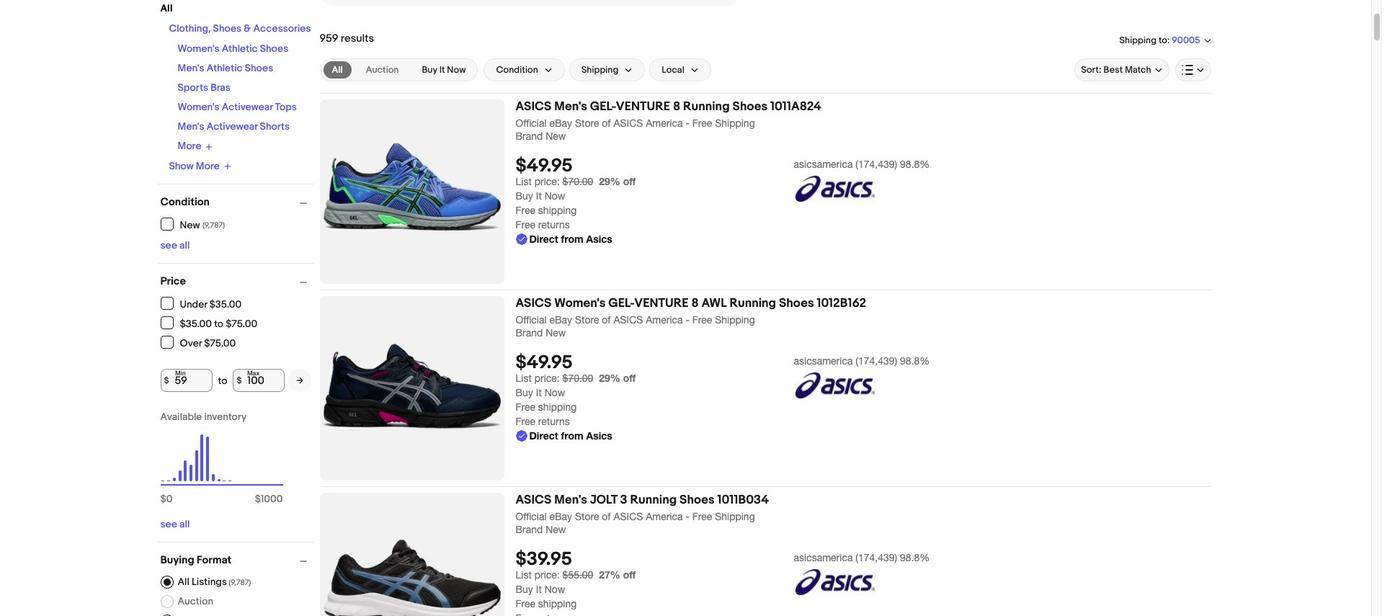 Task type: locate. For each thing, give the bounding box(es) containing it.
shipping inside asics men's jolt 3   running shoes 1011b034 official ebay store of asics america - free shipping brand new
[[715, 511, 755, 523]]

to
[[1159, 34, 1167, 46], [214, 317, 223, 330], [218, 374, 227, 387]]

0 vertical spatial of
[[602, 117, 611, 129]]

1 vertical spatial 8
[[692, 296, 699, 311]]

athletic up bras
[[207, 62, 243, 74]]

$49.95 for men's
[[516, 155, 573, 178]]

shoes inside asics men's jolt 3   running shoes 1011b034 official ebay store of asics america - free shipping brand new
[[680, 493, 715, 507]]

returns up direct from asics text box
[[538, 219, 570, 231]]

running right awl
[[730, 296, 776, 311]]

shoes
[[213, 22, 242, 35], [260, 43, 288, 55], [245, 62, 273, 74], [733, 99, 768, 114], [779, 296, 814, 311], [680, 493, 715, 507]]

all link
[[323, 61, 352, 79]]

shipping up direct from asics text field
[[538, 402, 577, 413]]

1 vertical spatial store
[[575, 314, 599, 326]]

3 of from the top
[[602, 511, 611, 523]]

shoes inside asics men's gel-venture 8   running shoes 1011a824 official ebay store of asics america - free shipping brand new
[[733, 99, 768, 114]]

see for condition
[[160, 239, 177, 252]]

see for price
[[160, 518, 177, 530]]

0 vertical spatial america
[[646, 117, 683, 129]]

$70.00 up direct from asics text box
[[563, 176, 593, 188]]

athletic down clothing, shoes & accessories
[[222, 43, 258, 55]]

1 vertical spatial $49.95
[[516, 352, 573, 374]]

$39.95
[[516, 549, 572, 571]]

1 vertical spatial buy it now free shipping free returns direct from asics
[[516, 387, 613, 442]]

0 vertical spatial auction
[[366, 64, 399, 76]]

1 vertical spatial all
[[179, 518, 190, 530]]

of inside asics men's gel-venture 8   running shoes 1011a824 official ebay store of asics america - free shipping brand new
[[602, 117, 611, 129]]

more up show more
[[178, 140, 201, 152]]

Direct from Asics text field
[[516, 232, 613, 247]]

buy it now free shipping free returns direct from asics for women's
[[516, 387, 613, 442]]

shorts
[[260, 120, 290, 133]]

venture inside asics women's gel-venture 8 awl   running shoes 1012b162 official ebay store of asics america - free shipping brand new
[[634, 296, 689, 311]]

2 vertical spatial shipping
[[538, 598, 577, 610]]

activewear
[[222, 101, 273, 113], [207, 120, 258, 133]]

2 asics from the top
[[586, 430, 613, 442]]

buy down $39.95
[[516, 584, 533, 596]]

$70.00 up direct from asics text field
[[563, 373, 593, 384]]

0 vertical spatial more
[[178, 140, 201, 152]]

best
[[1104, 64, 1123, 76]]

asicsamerica down asics men's jolt 3   running shoes 1011b034 link
[[794, 552, 853, 564]]

0 vertical spatial activewear
[[222, 101, 273, 113]]

3 price: from the top
[[535, 570, 560, 581]]

all down new (9,787)
[[179, 239, 190, 252]]

2 visit asicsamerica ebay store! image from the top
[[794, 371, 876, 400]]

brand inside asics women's gel-venture 8 awl   running shoes 1012b162 official ebay store of asics america - free shipping brand new
[[516, 327, 543, 339]]

3 - from the top
[[686, 511, 690, 523]]

clothing,
[[169, 22, 211, 35]]

1 vertical spatial (174,439)
[[856, 356, 897, 367]]

activewear down women's activewear tops link
[[207, 120, 258, 133]]

it inside buy it now free shipping
[[536, 584, 542, 596]]

auction
[[366, 64, 399, 76], [178, 595, 213, 608]]

2 price: from the top
[[535, 373, 560, 384]]

(9,787) down buying format dropdown button
[[229, 578, 251, 587]]

1 horizontal spatial auction
[[366, 64, 399, 76]]

$75.00 down under $35.00
[[226, 317, 257, 330]]

2 see all button from the top
[[160, 518, 190, 530]]

buying
[[160, 554, 194, 567]]

 (9,787) Items text field
[[227, 578, 251, 587]]

1 vertical spatial 98.8%
[[900, 356, 930, 367]]

2 off from the top
[[623, 372, 636, 384]]

1 vertical spatial off
[[623, 372, 636, 384]]

1 direct from the top
[[529, 233, 558, 245]]

official inside asics men's jolt 3   running shoes 1011b034 official ebay store of asics america - free shipping brand new
[[516, 511, 547, 523]]

1 horizontal spatial 8
[[692, 296, 699, 311]]

2 $49.95 from the top
[[516, 352, 573, 374]]

ebay inside asics women's gel-venture 8 awl   running shoes 1012b162 official ebay store of asics america - free shipping brand new
[[550, 314, 572, 326]]

3 official from the top
[[516, 511, 547, 523]]

2 vertical spatial america
[[646, 511, 683, 523]]

over $75.00
[[180, 337, 236, 349]]

2 vertical spatial list
[[516, 570, 532, 581]]

- inside asics women's gel-venture 8 awl   running shoes 1012b162 official ebay store of asics america - free shipping brand new
[[686, 314, 690, 326]]

condition button up new (9,787)
[[160, 195, 313, 209]]

1 (174,439) from the top
[[856, 159, 897, 170]]

3 brand from the top
[[516, 524, 543, 536]]

1 vertical spatial asicsamerica (174,439) 98.8% list price: $70.00 29% off
[[516, 356, 930, 384]]

2 (174,439) from the top
[[856, 356, 897, 367]]

visit asicsamerica ebay store! image for asics men's jolt 3   running shoes 1011b034
[[794, 568, 876, 597]]

1 horizontal spatial condition button
[[484, 58, 565, 81]]

men's inside asics men's gel-venture 8   running shoes 1011a824 official ebay store of asics america - free shipping brand new
[[554, 99, 587, 114]]

2 vertical spatial to
[[218, 374, 227, 387]]

shoes left 1011b034
[[680, 493, 715, 507]]

listing options selector. list view selected. image
[[1182, 64, 1205, 76]]

1 98.8% from the top
[[900, 159, 930, 170]]

0 vertical spatial visit asicsamerica ebay store! image
[[794, 175, 876, 204]]

959
[[320, 32, 338, 45]]

0 vertical spatial see all
[[160, 239, 190, 252]]

0 vertical spatial (174,439)
[[856, 159, 897, 170]]

asics men's gel-venture 8   running shoes 1011a824 link
[[516, 99, 1211, 117]]

3 off from the top
[[623, 569, 636, 581]]

1 vertical spatial price:
[[535, 373, 560, 384]]

2 vertical spatial official
[[516, 511, 547, 523]]

more button
[[178, 140, 213, 152]]

1 brand from the top
[[516, 131, 543, 142]]

1 $49.95 from the top
[[516, 155, 573, 178]]

1 vertical spatial asicsamerica
[[794, 356, 853, 367]]

(174,439) for asics men's gel-venture 8   running shoes 1011a824
[[856, 159, 897, 170]]

2 vertical spatial -
[[686, 511, 690, 523]]

auction down the results
[[366, 64, 399, 76]]

of
[[602, 117, 611, 129], [602, 314, 611, 326], [602, 511, 611, 523]]

3 shipping from the top
[[538, 598, 577, 610]]

over
[[180, 337, 202, 349]]

condition button
[[484, 58, 565, 81], [160, 195, 313, 209]]

shipping
[[1120, 34, 1157, 46], [581, 64, 619, 76], [715, 117, 755, 129], [715, 314, 755, 326], [715, 511, 755, 523]]

1 vertical spatial -
[[686, 314, 690, 326]]

0 vertical spatial -
[[686, 117, 690, 129]]

1 ebay from the top
[[550, 117, 572, 129]]

29%
[[599, 175, 620, 188], [599, 372, 620, 384]]

buy it now free shipping free returns direct from asics for men's
[[516, 191, 613, 245]]

women's down direct from asics text box
[[554, 296, 606, 311]]

2 official from the top
[[516, 314, 547, 326]]

asics for women's
[[586, 430, 613, 442]]

3 america from the top
[[646, 511, 683, 523]]

shipping to : 90005
[[1120, 34, 1200, 46]]

off inside 'asicsamerica (174,439) 98.8% list price: $55.00 27% off'
[[623, 569, 636, 581]]

2 $70.00 from the top
[[563, 373, 593, 384]]

1 vertical spatial returns
[[538, 416, 570, 428]]

8 inside asics men's gel-venture 8   running shoes 1011a824 official ebay store of asics america - free shipping brand new
[[673, 99, 681, 114]]

-
[[686, 117, 690, 129], [686, 314, 690, 326], [686, 511, 690, 523]]

it down $39.95
[[536, 584, 542, 596]]

1 official from the top
[[516, 117, 547, 129]]

2 vertical spatial all
[[178, 576, 190, 588]]

$ up buying
[[160, 493, 166, 505]]

Direct from Asics text field
[[516, 429, 613, 444]]

gel- inside asics men's gel-venture 8   running shoes 1011a824 official ebay store of asics america - free shipping brand new
[[590, 99, 616, 114]]

0 vertical spatial asicsamerica
[[794, 159, 853, 170]]

condition down "search all 959 items" field
[[496, 64, 538, 76]]

list up direct from asics text field
[[516, 373, 532, 384]]

0 vertical spatial 98.8%
[[900, 159, 930, 170]]

1 vertical spatial see all
[[160, 518, 190, 530]]

0 vertical spatial $49.95
[[516, 155, 573, 178]]

all up clothing,
[[160, 2, 173, 14]]

1 vertical spatial from
[[561, 430, 584, 442]]

now
[[447, 64, 466, 76], [545, 191, 565, 202], [545, 387, 565, 399], [545, 584, 565, 596]]

1 see from the top
[[160, 239, 177, 252]]

1 horizontal spatial condition
[[496, 64, 538, 76]]

$75.00
[[226, 317, 257, 330], [204, 337, 236, 349]]

0 vertical spatial all
[[160, 2, 173, 14]]

to left 90005
[[1159, 34, 1167, 46]]

1 vertical spatial to
[[214, 317, 223, 330]]

asics men's gel-venture 8   running shoes 1011a824 official ebay store of asics america - free shipping brand new
[[516, 99, 822, 142]]

of inside asics men's jolt 3   running shoes 1011b034 official ebay store of asics america - free shipping brand new
[[602, 511, 611, 523]]

(174,439) down asics men's jolt 3   running shoes 1011b034 link
[[856, 552, 897, 564]]

0 vertical spatial asicsamerica (174,439) 98.8% list price: $70.00 29% off
[[516, 159, 930, 188]]

2 store from the top
[[575, 314, 599, 326]]

All selected text field
[[332, 63, 343, 76]]

venture down local
[[616, 99, 670, 114]]

2 vertical spatial price:
[[535, 570, 560, 581]]

returns up direct from asics text field
[[538, 416, 570, 428]]

running right 3
[[630, 493, 677, 507]]

1 vertical spatial running
[[730, 296, 776, 311]]

store
[[575, 117, 599, 129], [575, 314, 599, 326], [575, 511, 599, 523]]

venture left awl
[[634, 296, 689, 311]]

price: up buy it now free shipping at the bottom of page
[[535, 570, 560, 581]]

0 horizontal spatial auction
[[178, 595, 213, 608]]

to down under $35.00
[[214, 317, 223, 330]]

(9,787) down show more button
[[203, 220, 225, 230]]

1 vertical spatial america
[[646, 314, 683, 326]]

available inventory
[[160, 411, 247, 423]]

list up buy it now free shipping at the bottom of page
[[516, 570, 532, 581]]

running down local dropdown button
[[683, 99, 730, 114]]

2 vertical spatial (174,439)
[[856, 552, 897, 564]]

buy inside buy it now free shipping
[[516, 584, 533, 596]]

1 from from the top
[[561, 233, 584, 245]]

2 of from the top
[[602, 314, 611, 326]]

0 vertical spatial (9,787)
[[203, 220, 225, 230]]

1 asics from the top
[[586, 233, 613, 245]]

see all down new (9,787)
[[160, 239, 190, 252]]

1 see all from the top
[[160, 239, 190, 252]]

price:
[[535, 176, 560, 188], [535, 373, 560, 384], [535, 570, 560, 581]]

2 asicsamerica (174,439) 98.8% list price: $70.00 29% off from the top
[[516, 356, 930, 384]]

0 vertical spatial direct
[[529, 233, 558, 245]]

women's
[[178, 43, 220, 55], [178, 101, 220, 113], [554, 296, 606, 311]]

0 vertical spatial condition
[[496, 64, 538, 76]]

gel- for men's
[[590, 99, 616, 114]]

asicsamerica down 1012b162 at right
[[794, 356, 853, 367]]

price: up direct from asics text box
[[535, 176, 560, 188]]

0 vertical spatial buy it now free shipping free returns direct from asics
[[516, 191, 613, 245]]

0 vertical spatial venture
[[616, 99, 670, 114]]

shoes down accessories
[[260, 43, 288, 55]]

0 horizontal spatial (9,787)
[[203, 220, 225, 230]]

0 vertical spatial running
[[683, 99, 730, 114]]

1 price: from the top
[[535, 176, 560, 188]]

(174,439) for asics women's gel-venture 8 awl   running shoes 1012b162
[[856, 356, 897, 367]]

auction down listings
[[178, 595, 213, 608]]

2 returns from the top
[[538, 416, 570, 428]]

3 asicsamerica from the top
[[794, 552, 853, 564]]

0 vertical spatial see all button
[[160, 239, 190, 252]]

$35.00 up over $75.00 link
[[180, 317, 212, 330]]

gel-
[[590, 99, 616, 114], [608, 296, 635, 311]]

to inside shipping to : 90005
[[1159, 34, 1167, 46]]

$ up the inventory
[[237, 375, 242, 386]]

0 vertical spatial ebay
[[550, 117, 572, 129]]

2 - from the top
[[686, 314, 690, 326]]

1 vertical spatial $70.00
[[563, 373, 593, 384]]

1 returns from the top
[[538, 219, 570, 231]]

0 vertical spatial all
[[179, 239, 190, 252]]

1 vertical spatial official
[[516, 314, 547, 326]]

shipping
[[538, 205, 577, 216], [538, 402, 577, 413], [538, 598, 577, 610]]

1 list from the top
[[516, 176, 532, 188]]

match
[[1125, 64, 1151, 76]]

0 vertical spatial brand
[[516, 131, 543, 142]]

ebay inside asics men's jolt 3   running shoes 1011b034 official ebay store of asics america - free shipping brand new
[[550, 511, 572, 523]]

new
[[546, 131, 566, 142], [180, 219, 200, 231], [546, 327, 566, 339], [546, 524, 566, 536]]

men's athletic shoes link
[[178, 62, 273, 74]]

visit asicsamerica ebay store! image
[[794, 175, 876, 204], [794, 371, 876, 400], [794, 568, 876, 597]]

(174,439) down asics men's gel-venture 8   running shoes 1011a824 link
[[856, 159, 897, 170]]

women's down sports bras link at the top
[[178, 101, 220, 113]]

men's up more button
[[178, 120, 204, 133]]

2 america from the top
[[646, 314, 683, 326]]

2 vertical spatial 98.8%
[[900, 552, 930, 564]]

1 vertical spatial condition
[[160, 195, 210, 209]]

1 buy it now free shipping free returns direct from asics from the top
[[516, 191, 613, 245]]

brand inside asics men's gel-venture 8   running shoes 1011a824 official ebay store of asics america - free shipping brand new
[[516, 131, 543, 142]]

1 all from the top
[[179, 239, 190, 252]]

see all button
[[160, 239, 190, 252], [160, 518, 190, 530]]

store inside asics men's jolt 3   running shoes 1011b034 official ebay store of asics america - free shipping brand new
[[575, 511, 599, 523]]

- inside asics men's gel-venture 8   running shoes 1011a824 official ebay store of asics america - free shipping brand new
[[686, 117, 690, 129]]

0 horizontal spatial 8
[[673, 99, 681, 114]]

under $35.00
[[180, 298, 242, 310]]

direct for women's
[[529, 430, 558, 442]]

2 ebay from the top
[[550, 314, 572, 326]]

asics
[[586, 233, 613, 245], [586, 430, 613, 442]]

3 list from the top
[[516, 570, 532, 581]]

shoes left 1011a824
[[733, 99, 768, 114]]

women's athletic shoes link
[[178, 43, 288, 55]]

condition button down "search all 959 items" field
[[484, 58, 565, 81]]

asics
[[516, 99, 552, 114], [614, 117, 643, 129], [516, 296, 552, 311], [614, 314, 643, 326], [516, 493, 552, 507], [614, 511, 643, 523]]

1 vertical spatial direct
[[529, 430, 558, 442]]

1 vertical spatial women's
[[178, 101, 220, 113]]

men's down shipping dropdown button
[[554, 99, 587, 114]]

1 asicsamerica (174,439) 98.8% list price: $70.00 29% off from the top
[[516, 159, 930, 188]]

8 down local dropdown button
[[673, 99, 681, 114]]

shoes down women's athletic shoes link
[[245, 62, 273, 74]]

1 vertical spatial (9,787)
[[229, 578, 251, 587]]

shipping up direct from asics text box
[[538, 205, 577, 216]]

1 vertical spatial condition button
[[160, 195, 313, 209]]

1 vertical spatial ebay
[[550, 314, 572, 326]]

2 all from the top
[[179, 518, 190, 530]]

men's left jolt
[[554, 493, 587, 507]]

shipping down $55.00
[[538, 598, 577, 610]]

venture
[[616, 99, 670, 114], [634, 296, 689, 311]]

1 vertical spatial venture
[[634, 296, 689, 311]]

to right minimum value in $ text box
[[218, 374, 227, 387]]

free inside asics women's gel-venture 8 awl   running shoes 1012b162 official ebay store of asics america - free shipping brand new
[[692, 314, 712, 326]]

1 shipping from the top
[[538, 205, 577, 216]]

$35.00 to $75.00
[[180, 317, 257, 330]]

2 brand from the top
[[516, 327, 543, 339]]

new inside asics men's gel-venture 8   running shoes 1011a824 official ebay store of asics america - free shipping brand new
[[546, 131, 566, 142]]

women's down clothing,
[[178, 43, 220, 55]]

8 left awl
[[692, 296, 699, 311]]

condition
[[496, 64, 538, 76], [160, 195, 210, 209]]

0 vertical spatial price:
[[535, 176, 560, 188]]

all
[[179, 239, 190, 252], [179, 518, 190, 530]]

2 buy it now free shipping free returns direct from asics from the top
[[516, 387, 613, 442]]

1 america from the top
[[646, 117, 683, 129]]

(9,787) inside all listings (9,787)
[[229, 578, 251, 587]]

see up price
[[160, 239, 177, 252]]

brand
[[516, 131, 543, 142], [516, 327, 543, 339], [516, 524, 543, 536]]

1 29% from the top
[[599, 175, 620, 188]]

2 asicsamerica from the top
[[794, 356, 853, 367]]

off for men's
[[623, 175, 636, 188]]

store inside asics women's gel-venture 8 awl   running shoes 1012b162 official ebay store of asics america - free shipping brand new
[[575, 314, 599, 326]]

gel- inside asics women's gel-venture 8 awl   running shoes 1012b162 official ebay store of asics america - free shipping brand new
[[608, 296, 635, 311]]

venture inside asics men's gel-venture 8   running shoes 1011a824 official ebay store of asics america - free shipping brand new
[[616, 99, 670, 114]]

0 vertical spatial shipping
[[538, 205, 577, 216]]

free inside buy it now free shipping
[[516, 598, 535, 610]]

2 98.8% from the top
[[900, 356, 930, 367]]

see all button down '0'
[[160, 518, 190, 530]]

price: up direct from asics text field
[[535, 373, 560, 384]]

men's
[[178, 62, 204, 74], [554, 99, 587, 114], [178, 120, 204, 133], [554, 493, 587, 507]]

1 store from the top
[[575, 117, 599, 129]]

0 vertical spatial store
[[575, 117, 599, 129]]

29% for men's
[[599, 175, 620, 188]]

buy it now free shipping free returns direct from asics
[[516, 191, 613, 245], [516, 387, 613, 442]]

off
[[623, 175, 636, 188], [623, 372, 636, 384], [623, 569, 636, 581]]

$ 0
[[160, 493, 173, 505]]

(174,439)
[[856, 159, 897, 170], [856, 356, 897, 367], [856, 552, 897, 564]]

(174,439) down asics women's gel-venture 8 awl   running shoes 1012b162 link
[[856, 356, 897, 367]]

2 vertical spatial brand
[[516, 524, 543, 536]]

2 see all from the top
[[160, 518, 190, 530]]

0 vertical spatial returns
[[538, 219, 570, 231]]

ebay inside asics men's gel-venture 8   running shoes 1011a824 official ebay store of asics america - free shipping brand new
[[550, 117, 572, 129]]

1 visit asicsamerica ebay store! image from the top
[[794, 175, 876, 204]]

running
[[683, 99, 730, 114], [730, 296, 776, 311], [630, 493, 677, 507]]

shoes left 1012b162 at right
[[779, 296, 814, 311]]

1 - from the top
[[686, 117, 690, 129]]

3 ebay from the top
[[550, 511, 572, 523]]

new inside asics men's jolt 3   running shoes 1011b034 official ebay store of asics america - free shipping brand new
[[546, 524, 566, 536]]

0 horizontal spatial condition
[[160, 195, 210, 209]]

0 vertical spatial 29%
[[599, 175, 620, 188]]

1 vertical spatial see
[[160, 518, 177, 530]]

$75.00 down the $35.00 to $75.00
[[204, 337, 236, 349]]

3 store from the top
[[575, 511, 599, 523]]

1 horizontal spatial (9,787)
[[229, 578, 251, 587]]

1 vertical spatial of
[[602, 314, 611, 326]]

98.8% for asics men's gel-venture 8   running shoes 1011a824
[[900, 159, 930, 170]]

brand inside asics men's jolt 3   running shoes 1011b034 official ebay store of asics america - free shipping brand new
[[516, 524, 543, 536]]

0 vertical spatial asics
[[586, 233, 613, 245]]

$35.00 up the $35.00 to $75.00
[[209, 298, 242, 310]]

price: inside 'asicsamerica (174,439) 98.8% list price: $55.00 27% off'
[[535, 570, 560, 581]]

asicsamerica
[[794, 159, 853, 170], [794, 356, 853, 367], [794, 552, 853, 564]]

official
[[516, 117, 547, 129], [516, 314, 547, 326], [516, 511, 547, 523]]

women's activewear tops link
[[178, 101, 297, 113]]

2 horizontal spatial all
[[332, 64, 343, 76]]

see
[[160, 239, 177, 252], [160, 518, 177, 530]]

3 98.8% from the top
[[900, 552, 930, 564]]

america inside asics men's gel-venture 8   running shoes 1011a824 official ebay store of asics america - free shipping brand new
[[646, 117, 683, 129]]

2 vertical spatial asicsamerica
[[794, 552, 853, 564]]

1 vertical spatial list
[[516, 373, 532, 384]]

2 see from the top
[[160, 518, 177, 530]]

2 vertical spatial women's
[[554, 296, 606, 311]]

from
[[561, 233, 584, 245], [561, 430, 584, 442]]

2 29% from the top
[[599, 372, 620, 384]]

shipping inside asics women's gel-venture 8 awl   running shoes 1012b162 official ebay store of asics america - free shipping brand new
[[715, 314, 755, 326]]

$
[[164, 375, 169, 386], [237, 375, 242, 386], [160, 493, 166, 505], [255, 493, 261, 505]]

2 direct from the top
[[529, 430, 558, 442]]

see all button down new (9,787)
[[160, 239, 190, 252]]

8 inside asics women's gel-venture 8 awl   running shoes 1012b162 official ebay store of asics america - free shipping brand new
[[692, 296, 699, 311]]

1 off from the top
[[623, 175, 636, 188]]

under $35.00 link
[[160, 297, 242, 310]]

$ up available
[[164, 375, 169, 386]]

0 horizontal spatial all
[[160, 2, 173, 14]]

3 visit asicsamerica ebay store! image from the top
[[794, 568, 876, 597]]

1 of from the top
[[602, 117, 611, 129]]

all for price
[[179, 518, 190, 530]]

clothing, shoes & accessories
[[169, 22, 311, 35]]

98.8%
[[900, 159, 930, 170], [900, 356, 930, 367], [900, 552, 930, 564]]

2 from from the top
[[561, 430, 584, 442]]

more down more button
[[196, 160, 220, 172]]

buy right auction 'link'
[[422, 64, 437, 76]]

0 vertical spatial condition button
[[484, 58, 565, 81]]

asicsamerica down 1011a824
[[794, 159, 853, 170]]

(9,787) inside new (9,787)
[[203, 220, 225, 230]]

see all
[[160, 239, 190, 252], [160, 518, 190, 530]]

1 asicsamerica from the top
[[794, 159, 853, 170]]

2 shipping from the top
[[538, 402, 577, 413]]

1000
[[261, 493, 283, 505]]

all down buying
[[178, 576, 190, 588]]

$70.00
[[563, 176, 593, 188], [563, 373, 593, 384]]

see all down '0'
[[160, 518, 190, 530]]

list
[[516, 176, 532, 188], [516, 373, 532, 384], [516, 570, 532, 581]]

see down '0'
[[160, 518, 177, 530]]

0 vertical spatial off
[[623, 175, 636, 188]]

1 vertical spatial brand
[[516, 327, 543, 339]]

free inside asics men's jolt 3   running shoes 1011b034 official ebay store of asics america - free shipping brand new
[[692, 511, 712, 523]]

1 see all button from the top
[[160, 239, 190, 252]]

new inside asics women's gel-venture 8 awl   running shoes 1012b162 official ebay store of asics america - free shipping brand new
[[546, 327, 566, 339]]

all down 959
[[332, 64, 343, 76]]

buy
[[422, 64, 437, 76], [516, 191, 533, 202], [516, 387, 533, 399], [516, 584, 533, 596]]

0 vertical spatial 8
[[673, 99, 681, 114]]

asicsamerica (174,439) 98.8% list price: $70.00 29% off
[[516, 159, 930, 188], [516, 356, 930, 384]]

gel- for women's
[[608, 296, 635, 311]]

1 vertical spatial gel-
[[608, 296, 635, 311]]

all up buying
[[179, 518, 190, 530]]

2 list from the top
[[516, 373, 532, 384]]

list for asics women's gel-venture 8 awl   running shoes 1012b162
[[516, 373, 532, 384]]

it
[[439, 64, 445, 76], [536, 191, 542, 202], [536, 387, 542, 399], [536, 584, 542, 596]]

1 $70.00 from the top
[[563, 176, 593, 188]]

to for $75.00
[[214, 317, 223, 330]]

shipping inside buy it now free shipping
[[538, 598, 577, 610]]

condition up new (9,787)
[[160, 195, 210, 209]]

see all for price
[[160, 518, 190, 530]]

0 vertical spatial list
[[516, 176, 532, 188]]

Search all 959 items field
[[320, 0, 741, 6]]

it up direct from asics text box
[[536, 191, 542, 202]]

(9,787)
[[203, 220, 225, 230], [229, 578, 251, 587]]

8
[[673, 99, 681, 114], [692, 296, 699, 311]]

3 (174,439) from the top
[[856, 552, 897, 564]]

2 vertical spatial visit asicsamerica ebay store! image
[[794, 568, 876, 597]]

list up direct from asics text box
[[516, 176, 532, 188]]

more inside button
[[178, 140, 201, 152]]

activewear up 'men's activewear shorts' 'link'
[[222, 101, 273, 113]]

available
[[160, 411, 202, 423]]

asicsamerica (174,439) 98.8% list price: $55.00 27% off
[[516, 552, 930, 581]]



Task type: vqa. For each thing, say whether or not it's contained in the screenshot.
the middle Ebay
yes



Task type: describe. For each thing, give the bounding box(es) containing it.
show more button
[[169, 160, 231, 172]]

sort: best match button
[[1075, 58, 1169, 81]]

buy it now
[[422, 64, 466, 76]]

buy up direct from asics text field
[[516, 387, 533, 399]]

0 horizontal spatial condition button
[[160, 195, 313, 209]]

more inside button
[[196, 160, 220, 172]]

$70.00 for men's
[[563, 176, 593, 188]]

0 vertical spatial athletic
[[222, 43, 258, 55]]

asics men's gel-venture 8   running shoes 1011a824 image
[[320, 99, 504, 284]]

awl
[[702, 296, 727, 311]]

accessories
[[253, 22, 311, 35]]

1012b162
[[817, 296, 867, 311]]

1 vertical spatial $35.00
[[180, 317, 212, 330]]

price: for men's
[[535, 176, 560, 188]]

returns for men's
[[538, 219, 570, 231]]

see all button for price
[[160, 518, 190, 530]]

$ 1000
[[255, 493, 283, 505]]

0 vertical spatial $75.00
[[226, 317, 257, 330]]

asicsamerica inside 'asicsamerica (174,439) 98.8% list price: $55.00 27% off'
[[794, 552, 853, 564]]

&
[[244, 22, 251, 35]]

over $75.00 link
[[160, 336, 237, 349]]

shoes inside asics women's gel-venture 8 awl   running shoes 1012b162 official ebay store of asics america - free shipping brand new
[[779, 296, 814, 311]]

:
[[1167, 34, 1170, 46]]

29% for women's
[[599, 372, 620, 384]]

show
[[169, 160, 194, 172]]

$35.00 to $75.00 link
[[160, 316, 258, 330]]

official inside asics men's gel-venture 8   running shoes 1011a824 official ebay store of asics america - free shipping brand new
[[516, 117, 547, 129]]

1011b034
[[718, 493, 769, 507]]

under
[[180, 298, 207, 310]]

sort:
[[1081, 64, 1102, 76]]

america inside asics men's jolt 3   running shoes 1011b034 official ebay store of asics america - free shipping brand new
[[646, 511, 683, 523]]

shipping button
[[569, 58, 645, 81]]

asicsamerica (174,439) 98.8% list price: $70.00 29% off for awl
[[516, 356, 930, 384]]

venture for running
[[616, 99, 670, 114]]

1 horizontal spatial all
[[178, 576, 190, 588]]

1011a824
[[771, 99, 822, 114]]

men's activewear shorts link
[[178, 120, 290, 133]]

1 vertical spatial athletic
[[207, 62, 243, 74]]

asics men's jolt 3   running shoes 1011b034 image
[[320, 493, 504, 616]]

price
[[160, 275, 186, 288]]

list for asics men's gel-venture 8   running shoes 1011a824
[[516, 176, 532, 188]]

visit asicsamerica ebay store! image for asics women's gel-venture 8 awl   running shoes 1012b162
[[794, 371, 876, 400]]

listings
[[192, 576, 227, 588]]

shoes left &
[[213, 22, 242, 35]]

buy it now link
[[413, 61, 475, 79]]

asicsamerica for 1011a824
[[794, 159, 853, 170]]

buy it now free shipping
[[516, 584, 577, 610]]

auction inside 'link'
[[366, 64, 399, 76]]

price button
[[160, 275, 313, 288]]

women's athletic shoes men's athletic shoes sports bras women's activewear tops men's activewear shorts
[[178, 43, 297, 133]]

off for women's
[[623, 372, 636, 384]]

buy up direct from asics text box
[[516, 191, 533, 202]]

men's inside asics men's jolt 3   running shoes 1011b034 official ebay store of asics america - free shipping brand new
[[554, 493, 587, 507]]

free inside asics men's gel-venture 8   running shoes 1011a824 official ebay store of asics america - free shipping brand new
[[692, 117, 712, 129]]

results
[[341, 32, 374, 45]]

returns for women's
[[538, 416, 570, 428]]

0
[[166, 493, 173, 505]]

8 for running
[[673, 99, 681, 114]]

store inside asics men's gel-venture 8   running shoes 1011a824 official ebay store of asics america - free shipping brand new
[[575, 117, 599, 129]]

959 results
[[320, 32, 374, 45]]

buying format button
[[160, 554, 313, 567]]

men's up sports
[[178, 62, 204, 74]]

asicsamerica (174,439) 98.8% list price: $70.00 29% off for running
[[516, 159, 930, 188]]

auction link
[[357, 61, 408, 79]]

buying format
[[160, 554, 231, 567]]

- inside asics men's jolt 3   running shoes 1011b034 official ebay store of asics america - free shipping brand new
[[686, 511, 690, 523]]

visit asicsamerica ebay store! image for asics men's gel-venture 8   running shoes 1011a824
[[794, 175, 876, 204]]

98.8% for asics women's gel-venture 8 awl   running shoes 1012b162
[[900, 356, 930, 367]]

official inside asics women's gel-venture 8 awl   running shoes 1012b162 official ebay store of asics america - free shipping brand new
[[516, 314, 547, 326]]

$49.95 for women's
[[516, 352, 573, 374]]

90005
[[1172, 35, 1200, 46]]

graph of available inventory between $0 and $1000+ image
[[160, 411, 283, 512]]

local
[[662, 64, 685, 76]]

all listings (9,787)
[[178, 576, 251, 588]]

it right auction 'link'
[[439, 64, 445, 76]]

1 vertical spatial activewear
[[207, 120, 258, 133]]

0 vertical spatial women's
[[178, 43, 220, 55]]

america inside asics women's gel-venture 8 awl   running shoes 1012b162 official ebay store of asics america - free shipping brand new
[[646, 314, 683, 326]]

from for women's
[[561, 430, 584, 442]]

price: for women's
[[535, 373, 560, 384]]

local button
[[650, 58, 711, 81]]

(174,439) inside 'asicsamerica (174,439) 98.8% list price: $55.00 27% off'
[[856, 552, 897, 564]]

condition inside dropdown button
[[496, 64, 538, 76]]

shipping for women's
[[538, 402, 577, 413]]

to for :
[[1159, 34, 1167, 46]]

sort: best match
[[1081, 64, 1151, 76]]

$70.00 for women's
[[563, 373, 593, 384]]

3
[[620, 493, 628, 507]]

direct for men's
[[529, 233, 558, 245]]

of inside asics women's gel-venture 8 awl   running shoes 1012b162 official ebay store of asics america - free shipping brand new
[[602, 314, 611, 326]]

now inside buy it now free shipping
[[545, 584, 565, 596]]

see all button for condition
[[160, 239, 190, 252]]

shipping inside shipping dropdown button
[[581, 64, 619, 76]]

asics men's jolt 3   running shoes 1011b034 official ebay store of asics america - free shipping brand new
[[516, 493, 769, 536]]

1 vertical spatial auction
[[178, 595, 213, 608]]

running inside asics men's gel-venture 8   running shoes 1011a824 official ebay store of asics america - free shipping brand new
[[683, 99, 730, 114]]

asics men's jolt 3   running shoes 1011b034 link
[[516, 493, 1211, 510]]

shipping inside asics men's gel-venture 8   running shoes 1011a824 official ebay store of asics america - free shipping brand new
[[715, 117, 755, 129]]

see all for condition
[[160, 239, 190, 252]]

$ up buying format dropdown button
[[255, 493, 261, 505]]

list inside 'asicsamerica (174,439) 98.8% list price: $55.00 27% off'
[[516, 570, 532, 581]]

jolt
[[590, 493, 618, 507]]

asicsamerica for shoes
[[794, 356, 853, 367]]

Minimum Value in $ text field
[[160, 369, 212, 392]]

tops
[[275, 101, 297, 113]]

98.8% inside 'asicsamerica (174,439) 98.8% list price: $55.00 27% off'
[[900, 552, 930, 564]]

1 vertical spatial $75.00
[[204, 337, 236, 349]]

1 vertical spatial all
[[332, 64, 343, 76]]

shipping inside shipping to : 90005
[[1120, 34, 1157, 46]]

women's inside asics women's gel-venture 8 awl   running shoes 1012b162 official ebay store of asics america - free shipping brand new
[[554, 296, 606, 311]]

bras
[[211, 81, 230, 94]]

0 vertical spatial $35.00
[[209, 298, 242, 310]]

asics women's gel-venture 8 awl   running shoes 1012b162 official ebay store of asics america - free shipping brand new
[[516, 296, 867, 339]]

format
[[197, 554, 231, 567]]

asics women's gel-venture 8 awl   running shoes 1012b162 link
[[516, 296, 1211, 314]]

asics for men's
[[586, 233, 613, 245]]

running inside asics men's jolt 3   running shoes 1011b034 official ebay store of asics america - free shipping brand new
[[630, 493, 677, 507]]

from for men's
[[561, 233, 584, 245]]

venture for awl
[[634, 296, 689, 311]]

show more
[[169, 160, 220, 172]]

$55.00
[[563, 570, 593, 581]]

asics women's gel-venture 8 awl   running shoes 1012b162 image
[[320, 296, 504, 481]]

sports bras link
[[178, 81, 230, 94]]

inventory
[[204, 411, 247, 423]]

running inside asics women's gel-venture 8 awl   running shoes 1012b162 official ebay store of asics america - free shipping brand new
[[730, 296, 776, 311]]

it up direct from asics text field
[[536, 387, 542, 399]]

clothing, shoes & accessories link
[[169, 22, 311, 35]]

all for condition
[[179, 239, 190, 252]]

8 for awl
[[692, 296, 699, 311]]

27%
[[599, 569, 620, 581]]

shipping for men's
[[538, 205, 577, 216]]

sports
[[178, 81, 208, 94]]

new (9,787)
[[180, 219, 225, 231]]

Maximum Value in $ text field
[[233, 369, 285, 392]]



